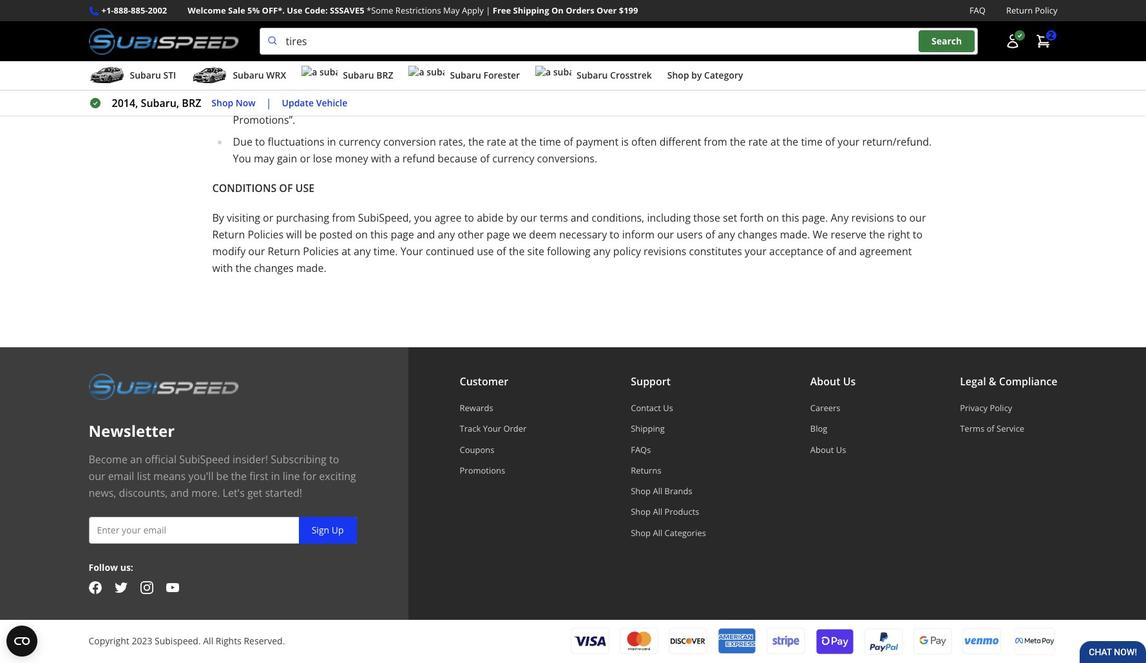 Task type: locate. For each thing, give the bounding box(es) containing it.
0 horizontal spatial this
[[371, 228, 388, 242]]

revisions down users
[[644, 244, 687, 259]]

*some restrictions may apply | free shipping on orders over $199
[[367, 5, 639, 16]]

your up coupons link
[[483, 423, 502, 435]]

customer
[[233, 96, 280, 110], [460, 375, 509, 389]]

including inside by visiting or purchasing from subispeed, you agree to abide by our terms and conditions, including those set forth on this page. any revisions to our return policies will be posted on this page and any other page we deem necessary to inform our users of any changes made. we reserve the right to modify our return policies at any time. your continued use of the site following any policy revisions constitutes your acceptance of and agreement with the changes made.
[[648, 211, 691, 225]]

policies
[[248, 228, 284, 242], [303, 244, 339, 259]]

1 horizontal spatial shipping
[[535, 96, 576, 110]]

including down 'crosstrek'
[[619, 96, 663, 110]]

rate right rates,
[[487, 135, 507, 149]]

brz inside the "subaru brz" dropdown button
[[377, 69, 394, 81]]

we
[[442, 14, 456, 28], [513, 228, 527, 242]]

policy for return policy
[[1036, 5, 1058, 16]]

subaru crosstrek
[[577, 69, 652, 81]]

0 horizontal spatial customer
[[233, 96, 280, 110]]

often
[[632, 135, 657, 149]]

shipping down "contact"
[[631, 423, 665, 435]]

1 vertical spatial shipping
[[833, 96, 874, 110]]

1 horizontal spatial revisions
[[852, 211, 895, 225]]

returned down international orders: duty, taxes, and fees incurred during return will be deducted from your refund.
[[467, 74, 510, 88]]

about us up careers "link"
[[811, 375, 856, 389]]

does
[[286, 74, 310, 88]]

and right rma
[[734, 14, 753, 28]]

your left "return/refund."
[[838, 135, 860, 149]]

0 vertical spatial with
[[371, 152, 392, 166]]

shop left now
[[212, 97, 234, 109]]

0 horizontal spatial by
[[507, 211, 518, 225]]

1 horizontal spatial by
[[692, 69, 702, 81]]

with down modify
[[212, 261, 233, 275]]

in inside due to fluctuations in currency conversion rates, the rate at the time of payment is often different from the rate at the time of your return/refund. you may gain or lose money with a refund because of currency conversions.
[[327, 135, 336, 149]]

0 horizontal spatial policies
[[248, 228, 284, 242]]

promotions".
[[233, 113, 295, 127]]

necessary
[[560, 228, 607, 242]]

subispeed inside become an official subispeed insider! subscribing to our email list means you'll be the first in line for exciting news, discounts, and more. let's get started!
[[179, 453, 230, 467]]

a subaru crosstrek thumbnail image image
[[536, 66, 572, 85]]

subaru inside "dropdown button"
[[233, 69, 264, 81]]

*some
[[367, 5, 394, 16]]

your right time.
[[401, 244, 423, 259]]

customer up promotions". on the left top of page
[[233, 96, 280, 110]]

1 horizontal spatial returned
[[514, 14, 557, 28]]

may
[[254, 152, 274, 166]]

1 horizontal spatial in
[[327, 135, 336, 149]]

be down does
[[301, 96, 313, 110]]

0 horizontal spatial made.
[[296, 261, 327, 275]]

site
[[528, 244, 545, 259]]

following
[[547, 244, 591, 259]]

0 vertical spatial returned
[[514, 14, 557, 28]]

to inside become an official subispeed insider! subscribing to our email list means you'll be the first in line for exciting news, discounts, and more. let's get started!
[[329, 453, 339, 467]]

1 vertical spatial returned
[[467, 74, 510, 88]]

0 vertical spatial revisions
[[852, 211, 895, 225]]

0 horizontal spatial |
[[266, 96, 272, 110]]

from up posted
[[332, 211, 356, 225]]

0 vertical spatial currency
[[339, 135, 381, 149]]

1 vertical spatial shipping
[[535, 96, 576, 110]]

this left page.
[[782, 211, 800, 225]]

"free
[[805, 96, 830, 110]]

policy
[[1036, 5, 1058, 16], [990, 402, 1013, 414]]

shipping
[[513, 5, 550, 16], [833, 96, 874, 110], [631, 423, 665, 435]]

on right forth
[[767, 211, 780, 225]]

in left line
[[271, 469, 280, 484]]

0 vertical spatial return
[[1007, 5, 1034, 16]]

shop down shop all products
[[631, 527, 651, 539]]

with inside due to fluctuations in currency conversion rates, the rate at the time of payment is often different from the rate at the time of your return/refund. you may gain or lose money with a refund because of currency conversions.
[[371, 152, 392, 166]]

your inside due to fluctuations in currency conversion rates, the rate at the time of payment is often different from the rate at the time of your return/refund. you may gain or lose money with a refund because of currency conversions.
[[838, 135, 860, 149]]

1 horizontal spatial policy
[[1036, 5, 1058, 16]]

2 time from the left
[[802, 135, 823, 149]]

open widget image
[[6, 626, 37, 657]]

and inside allow up to 10 business days from the date we receive the returned product to inspect/process the rma and issue the appropriate credit. how soon the funds are received depends on your banking institution.
[[734, 14, 753, 28]]

customer up rewards at the left of the page
[[460, 375, 509, 389]]

from up depends
[[374, 14, 397, 28]]

subispeed logo image
[[89, 28, 239, 55], [89, 373, 239, 400]]

copyright
[[89, 635, 129, 648]]

shop
[[668, 69, 690, 81], [212, 97, 234, 109], [631, 486, 651, 497], [631, 506, 651, 518], [631, 527, 651, 539]]

2 subispeed logo image from the top
[[89, 373, 239, 400]]

0 horizontal spatial your
[[401, 244, 423, 259]]

any right paying at the left top of the page
[[426, 96, 443, 110]]

0 horizontal spatial in
[[271, 469, 280, 484]]

2 vertical spatial us
[[837, 444, 847, 456]]

changes down purchasing
[[254, 261, 294, 275]]

an
[[130, 453, 142, 467]]

your down forth
[[745, 244, 767, 259]]

1 vertical spatial we
[[513, 228, 527, 242]]

means
[[154, 469, 186, 484]]

1 horizontal spatial time
[[802, 135, 823, 149]]

by inside by visiting or purchasing from subispeed, you agree to abide by our terms and conditions, including those set forth on this page. any revisions to our return policies will be posted on this page and any other page we deem necessary to inform our users of any changes made. we reserve the right to modify our return policies at any time. your continued use of the site following any policy revisions constitutes your acceptance of and agreement with the changes made.
[[507, 211, 518, 225]]

about up careers
[[811, 375, 841, 389]]

from right different
[[704, 135, 728, 149]]

rate
[[487, 135, 507, 149], [749, 135, 768, 149]]

1 horizontal spatial incurred
[[492, 96, 533, 110]]

revisions up reserve
[[852, 211, 895, 225]]

with left a
[[371, 152, 392, 166]]

shop now
[[212, 97, 256, 109]]

1 horizontal spatial currency
[[493, 152, 535, 166]]

1 subaru from the left
[[130, 69, 161, 81]]

blog
[[811, 423, 828, 435]]

us for contact us link
[[664, 402, 674, 414]]

institution.
[[495, 30, 546, 45]]

or inside due to fluctuations in currency conversion rates, the rate at the time of payment is often different from the rate at the time of your return/refund. you may gain or lose money with a refund because of currency conversions.
[[300, 152, 311, 166]]

twitter logo image
[[114, 581, 127, 594]]

0 vertical spatial brz
[[377, 69, 394, 81]]

0 horizontal spatial refund
[[331, 74, 364, 88]]

subaru,
[[141, 96, 179, 110]]

0 horizontal spatial we
[[442, 14, 456, 28]]

1 vertical spatial policies
[[303, 244, 339, 259]]

shop down refund. on the top right of the page
[[668, 69, 690, 81]]

return policy
[[1007, 5, 1058, 16]]

incurred
[[443, 52, 484, 66], [492, 96, 533, 110]]

1 vertical spatial us
[[664, 402, 674, 414]]

us:
[[120, 562, 133, 574]]

1 vertical spatial incurred
[[492, 96, 533, 110]]

currency up "money"
[[339, 135, 381, 149]]

or
[[300, 152, 311, 166], [263, 211, 274, 225]]

0 vertical spatial we
[[442, 14, 456, 28]]

4 subaru from the left
[[450, 69, 481, 81]]

1 horizontal spatial |
[[486, 5, 491, 16]]

2 button
[[1030, 28, 1058, 54]]

we right date
[[442, 14, 456, 28]]

conditions of use
[[212, 181, 315, 195]]

apply
[[462, 5, 484, 16]]

time down "free
[[802, 135, 823, 149]]

on down date
[[414, 30, 427, 45]]

refund
[[331, 74, 364, 88], [403, 152, 435, 166]]

2014,
[[112, 96, 138, 110]]

1 vertical spatial your
[[483, 423, 502, 435]]

restrictions
[[396, 5, 441, 16]]

2 vertical spatial on
[[356, 228, 368, 242]]

subscribing
[[271, 453, 327, 467]]

our
[[786, 96, 803, 110], [521, 211, 537, 225], [910, 211, 927, 225], [658, 228, 674, 242], [248, 244, 265, 259], [89, 469, 105, 484]]

reserved.
[[244, 635, 285, 648]]

1 vertical spatial by
[[507, 211, 518, 225]]

track your order link
[[460, 423, 527, 435]]

0 horizontal spatial shipping
[[513, 5, 550, 16]]

conditions
[[212, 181, 277, 195]]

of
[[564, 135, 574, 149], [826, 135, 836, 149], [480, 152, 490, 166], [706, 228, 716, 242], [497, 244, 507, 259], [827, 244, 836, 259], [987, 423, 995, 435]]

1 horizontal spatial shipping
[[631, 423, 665, 435]]

we left deem
[[513, 228, 527, 242]]

on inside allow up to 10 business days from the date we receive the returned product to inspect/process the rma and issue the appropriate credit. how soon the funds are received depends on your banking institution.
[[414, 30, 427, 45]]

shipping left on
[[513, 5, 550, 16]]

0 horizontal spatial at
[[342, 244, 351, 259]]

1 horizontal spatial refund
[[403, 152, 435, 166]]

0 vertical spatial will
[[554, 52, 570, 66]]

1 vertical spatial |
[[266, 96, 272, 110]]

0 horizontal spatial incurred
[[443, 52, 484, 66]]

1 vertical spatial about us
[[811, 444, 847, 456]]

from inside allow up to 10 business days from the date we receive the returned product to inspect/process the rma and issue the appropriate credit. how soon the funds are received depends on your banking institution.
[[374, 14, 397, 28]]

0 horizontal spatial page
[[391, 228, 414, 242]]

about us
[[811, 375, 856, 389], [811, 444, 847, 456]]

stripe image
[[767, 628, 806, 655]]

terms
[[961, 423, 985, 435]]

policy up 2
[[1036, 5, 1058, 16]]

any down agree
[[438, 228, 455, 242]]

be down purchasing
[[305, 228, 317, 242]]

rates,
[[439, 135, 466, 149]]

0 vertical spatial including
[[619, 96, 663, 110]]

1 vertical spatial made.
[[296, 261, 327, 275]]

refund down 'duty,'
[[331, 74, 364, 88]]

in up lose
[[327, 135, 336, 149]]

with inside by visiting or purchasing from subispeed, you agree to abide by our terms and conditions, including those set forth on this page. any revisions to our return policies will be posted on this page and any other page we deem necessary to inform our users of any changes made. we reserve the right to modify our return policies at any time. your continued use of the site following any policy revisions constitutes your acceptance of and agreement with the changes made.
[[212, 261, 233, 275]]

made. down posted
[[296, 261, 327, 275]]

for down subispeed does not refund shipping charges for returned items.
[[375, 96, 389, 110]]

by
[[692, 69, 702, 81], [507, 211, 518, 225]]

1 horizontal spatial on
[[414, 30, 427, 45]]

+1-
[[102, 5, 114, 16]]

time
[[540, 135, 561, 149], [802, 135, 823, 149]]

forth
[[740, 211, 764, 225]]

1 horizontal spatial page
[[487, 228, 510, 242]]

news,
[[89, 486, 116, 500]]

charges
[[410, 74, 448, 88], [579, 96, 617, 110]]

0 horizontal spatial subispeed
[[179, 453, 230, 467]]

legal
[[961, 375, 987, 389]]

incurred down the items.
[[492, 96, 533, 110]]

googlepay image
[[914, 628, 953, 656]]

on right posted
[[356, 228, 368, 242]]

0 horizontal spatial charges
[[410, 74, 448, 88]]

0 horizontal spatial shipping
[[366, 74, 407, 88]]

currency
[[339, 135, 381, 149], [493, 152, 535, 166]]

be inside customer will be responsible for paying any originally incurred shipping charges including any orders qualifying for our "free shipping promotions".
[[301, 96, 313, 110]]

0 horizontal spatial policy
[[990, 402, 1013, 414]]

2
[[1049, 29, 1054, 42]]

up
[[262, 14, 274, 28]]

rewards
[[460, 402, 494, 414]]

1 horizontal spatial changes
[[738, 228, 778, 242]]

money
[[335, 152, 368, 166]]

shop down shop all brands
[[631, 506, 651, 518]]

shop inside dropdown button
[[668, 69, 690, 81]]

to up may
[[255, 135, 265, 149]]

our up the 'right'
[[910, 211, 927, 225]]

all for products
[[653, 506, 663, 518]]

charges down subaru crosstrek dropdown button
[[579, 96, 617, 110]]

or left lose
[[300, 152, 311, 166]]

our left "free
[[786, 96, 803, 110]]

1 time from the left
[[540, 135, 561, 149]]

customer for customer
[[460, 375, 509, 389]]

by
[[212, 211, 224, 225]]

days
[[349, 14, 371, 28]]

changes down forth
[[738, 228, 778, 242]]

any down necessary at the top of the page
[[594, 244, 611, 259]]

subaru down international orders: duty, taxes, and fees incurred during return will be deducted from your refund.
[[450, 69, 481, 81]]

brz right subaru,
[[182, 96, 201, 110]]

shipping down taxes,
[[366, 74, 407, 88]]

to up the 'right'
[[897, 211, 907, 225]]

be inside by visiting or purchasing from subispeed, you agree to abide by our terms and conditions, including those set forth on this page. any revisions to our return policies will be posted on this page and any other page we deem necessary to inform our users of any changes made. we reserve the right to modify our return policies at any time. your continued use of the site following any policy revisions constitutes your acceptance of and agreement with the changes made.
[[305, 228, 317, 242]]

rewards link
[[460, 402, 527, 414]]

policies down visiting
[[248, 228, 284, 242]]

page down abide
[[487, 228, 510, 242]]

may
[[444, 5, 460, 16]]

revisions
[[852, 211, 895, 225], [644, 244, 687, 259]]

our up news,
[[89, 469, 105, 484]]

all for categories
[[653, 527, 663, 539]]

privacy policy
[[961, 402, 1013, 414]]

your inside by visiting or purchasing from subispeed, you agree to abide by our terms and conditions, including those set forth on this page. any revisions to our return policies will be posted on this page and any other page we deem necessary to inform our users of any changes made. we reserve the right to modify our return policies at any time. your continued use of the site following any policy revisions constitutes your acceptance of and agreement with the changes made.
[[745, 244, 767, 259]]

0 horizontal spatial return
[[212, 228, 245, 242]]

track
[[460, 423, 481, 435]]

your inside by visiting or purchasing from subispeed, you agree to abide by our terms and conditions, including those set forth on this page. any revisions to our return policies will be posted on this page and any other page we deem necessary to inform our users of any changes made. we reserve the right to modify our return policies at any time. your continued use of the site following any policy revisions constitutes your acceptance of and agreement with the changes made.
[[401, 244, 423, 259]]

button image
[[1005, 34, 1021, 49]]

for inside become an official subispeed insider! subscribing to our email list means you'll be the first in line for exciting news, discounts, and more. let's get started!
[[303, 469, 317, 484]]

0 vertical spatial about
[[811, 375, 841, 389]]

2 vertical spatial will
[[286, 228, 302, 242]]

2 horizontal spatial return
[[1007, 5, 1034, 16]]

2 horizontal spatial shipping
[[833, 96, 874, 110]]

all left brands at the bottom right of page
[[653, 486, 663, 497]]

or inside by visiting or purchasing from subispeed, you agree to abide by our terms and conditions, including those set forth on this page. any revisions to our return policies will be posted on this page and any other page we deem necessary to inform our users of any changes made. we reserve the right to modify our return policies at any time. your continued use of the site following any policy revisions constitutes your acceptance of and agreement with the changes made.
[[263, 211, 274, 225]]

your inside allow up to 10 business days from the date we receive the returned product to inspect/process the rma and issue the appropriate credit. how soon the funds are received depends on your banking institution.
[[429, 30, 451, 45]]

2 page from the left
[[487, 228, 510, 242]]

1 horizontal spatial brz
[[377, 69, 394, 81]]

incurred down banking
[[443, 52, 484, 66]]

we
[[813, 228, 829, 242]]

1 vertical spatial charges
[[579, 96, 617, 110]]

made.
[[781, 228, 811, 242], [296, 261, 327, 275]]

0 vertical spatial about us
[[811, 375, 856, 389]]

from inside due to fluctuations in currency conversion rates, the rate at the time of payment is often different from the rate at the time of your return/refund. you may gain or lose money with a refund because of currency conversions.
[[704, 135, 728, 149]]

shipping link
[[631, 423, 707, 435]]

and up necessary at the top of the page
[[571, 211, 589, 225]]

sti
[[163, 69, 176, 81]]

3 subaru from the left
[[343, 69, 374, 81]]

your down date
[[429, 30, 451, 45]]

subaru down international
[[233, 69, 264, 81]]

fees
[[419, 52, 440, 66]]

2 subaru from the left
[[233, 69, 264, 81]]

5 subaru from the left
[[577, 69, 608, 81]]

in
[[327, 135, 336, 149], [271, 469, 280, 484]]

1 vertical spatial subispeed logo image
[[89, 373, 239, 400]]

1 horizontal spatial rate
[[749, 135, 768, 149]]

0 horizontal spatial revisions
[[644, 244, 687, 259]]

be right a subaru crosstrek thumbnail image
[[572, 52, 584, 66]]

returned inside allow up to 10 business days from the date we receive the returned product to inspect/process the rma and issue the appropriate credit. how soon the funds are received depends on your banking institution.
[[514, 14, 557, 28]]

return up modify
[[212, 228, 245, 242]]

by down refund. on the top right of the page
[[692, 69, 702, 81]]

|
[[486, 5, 491, 16], [266, 96, 272, 110]]

orders
[[566, 5, 595, 16]]

our inside become an official subispeed insider! subscribing to our email list means you'll be the first in line for exciting news, discounts, and more. let's get started!
[[89, 469, 105, 484]]

acceptance
[[770, 244, 824, 259]]

about us down blog link
[[811, 444, 847, 456]]

1 vertical spatial policy
[[990, 402, 1013, 414]]

all down shop all brands
[[653, 506, 663, 518]]

vehicle
[[316, 97, 348, 109]]

visa image
[[571, 628, 610, 655]]

1 vertical spatial in
[[271, 469, 280, 484]]

and down the means
[[171, 486, 189, 500]]

this down subispeed,
[[371, 228, 388, 242]]

page up time.
[[391, 228, 414, 242]]

shop for shop all brands
[[631, 486, 651, 497]]

0 vertical spatial shipping
[[513, 5, 550, 16]]

1 horizontal spatial this
[[782, 211, 800, 225]]

1 horizontal spatial policies
[[303, 244, 339, 259]]

1 vertical spatial subispeed
[[179, 453, 230, 467]]

shipping right "free
[[833, 96, 874, 110]]

or right visiting
[[263, 211, 274, 225]]

on
[[414, 30, 427, 45], [767, 211, 780, 225], [356, 228, 368, 242]]

2 rate from the left
[[749, 135, 768, 149]]

1 vertical spatial this
[[371, 228, 388, 242]]

venmo image
[[963, 628, 1002, 656]]

from up 'crosstrek'
[[635, 52, 659, 66]]

about
[[811, 375, 841, 389], [811, 444, 834, 456]]

subispeed down international
[[233, 74, 284, 88]]

policies down posted
[[303, 244, 339, 259]]

will down purchasing
[[286, 228, 302, 242]]

update vehicle button
[[282, 96, 348, 111]]

1 subispeed logo image from the top
[[89, 28, 239, 55]]

0 vertical spatial subispeed
[[233, 74, 284, 88]]

rate down qualifying on the top of the page
[[749, 135, 768, 149]]

blog link
[[811, 423, 856, 435]]

0 horizontal spatial changes
[[254, 261, 294, 275]]

to left 10
[[277, 14, 287, 28]]

all down shop all products
[[653, 527, 663, 539]]

of right because
[[480, 152, 490, 166]]

1 vertical spatial changes
[[254, 261, 294, 275]]

made. up acceptance
[[781, 228, 811, 242]]

1 vertical spatial with
[[212, 261, 233, 275]]

including up users
[[648, 211, 691, 225]]

1 vertical spatial or
[[263, 211, 274, 225]]

shop inside "link"
[[212, 97, 234, 109]]

business
[[304, 14, 346, 28]]

1 vertical spatial will
[[283, 96, 299, 110]]

customer inside customer will be responsible for paying any originally incurred shipping charges including any orders qualifying for our "free shipping promotions".
[[233, 96, 280, 110]]

charges down fees
[[410, 74, 448, 88]]

shoppay image
[[816, 628, 855, 656]]

by visiting or purchasing from subispeed, you agree to abide by our terms and conditions, including those set forth on this page. any revisions to our return policies will be posted on this page and any other page we deem necessary to inform our users of any changes made. we reserve the right to modify our return policies at any time. your continued use of the site following any policy revisions constitutes your acceptance of and agreement with the changes made.
[[212, 211, 927, 275]]

subaru brz
[[343, 69, 394, 81]]

including inside customer will be responsible for paying any originally incurred shipping charges including any orders qualifying for our "free shipping promotions".
[[619, 96, 663, 110]]

1 horizontal spatial customer
[[460, 375, 509, 389]]

shop down 'returns'
[[631, 486, 651, 497]]

will down does
[[283, 96, 299, 110]]

0 vertical spatial charges
[[410, 74, 448, 88]]

subaru for subaru brz
[[343, 69, 374, 81]]

subaru for subaru forester
[[450, 69, 481, 81]]

update
[[282, 97, 314, 109]]

more.
[[192, 486, 220, 500]]

1 horizontal spatial made.
[[781, 228, 811, 242]]

2 vertical spatial shipping
[[631, 423, 665, 435]]

shop all categories link
[[631, 527, 707, 539]]

international
[[233, 52, 295, 66]]

1 vertical spatial customer
[[460, 375, 509, 389]]

0 vertical spatial on
[[414, 30, 427, 45]]

by right abide
[[507, 211, 518, 225]]

subaru
[[130, 69, 161, 81], [233, 69, 264, 81], [343, 69, 374, 81], [450, 69, 481, 81], [577, 69, 608, 81]]

0 vertical spatial by
[[692, 69, 702, 81]]

be
[[572, 52, 584, 66], [301, 96, 313, 110], [305, 228, 317, 242], [216, 469, 228, 484]]



Task type: describe. For each thing, give the bounding box(es) containing it.
$199
[[619, 5, 639, 16]]

0 vertical spatial this
[[782, 211, 800, 225]]

of down "those"
[[706, 228, 716, 242]]

exciting
[[319, 469, 356, 484]]

customer for customer will be responsible for paying any originally incurred shipping charges including any orders qualifying for our "free shipping promotions".
[[233, 96, 280, 110]]

any left time.
[[354, 244, 371, 259]]

incurred inside customer will be responsible for paying any originally incurred shipping charges including any orders qualifying for our "free shipping promotions".
[[492, 96, 533, 110]]

issue
[[756, 14, 780, 28]]

charges inside customer will be responsible for paying any originally incurred shipping charges including any orders qualifying for our "free shipping promotions".
[[579, 96, 617, 110]]

by inside dropdown button
[[692, 69, 702, 81]]

line
[[283, 469, 300, 484]]

to right the 'right'
[[913, 228, 923, 242]]

return
[[521, 52, 551, 66]]

categories
[[665, 527, 707, 539]]

1 horizontal spatial at
[[509, 135, 519, 149]]

mastercard image
[[620, 628, 659, 655]]

sign up
[[312, 524, 344, 536]]

in inside become an official subispeed insider! subscribing to our email list means you'll be the first in line for exciting news, discounts, and more. let's get started!
[[271, 469, 280, 484]]

qualifying
[[720, 96, 767, 110]]

subaru for subaru crosstrek
[[577, 69, 608, 81]]

and inside become an official subispeed insider! subscribing to our email list means you'll be the first in line for exciting news, discounts, and more. let's get started!
[[171, 486, 189, 500]]

copyright 2023 subispeed. all rights reserved.
[[89, 635, 285, 648]]

1 vertical spatial return
[[212, 228, 245, 242]]

posted
[[320, 228, 353, 242]]

those
[[694, 211, 721, 225]]

careers link
[[811, 402, 856, 414]]

shop all brands
[[631, 486, 693, 497]]

discover image
[[669, 628, 708, 655]]

888-
[[114, 5, 131, 16]]

of right terms
[[987, 423, 995, 435]]

to down conditions,
[[610, 228, 620, 242]]

all for brands
[[653, 486, 663, 497]]

other
[[458, 228, 484, 242]]

shop for shop by category
[[668, 69, 690, 81]]

&
[[989, 375, 997, 389]]

items.
[[512, 74, 541, 88]]

modify
[[212, 244, 246, 259]]

return/refund.
[[863, 135, 932, 149]]

let's
[[223, 486, 245, 500]]

any down set
[[718, 228, 736, 242]]

credit.
[[861, 14, 891, 28]]

2 about us from the top
[[811, 444, 847, 456]]

0 vertical spatial changes
[[738, 228, 778, 242]]

to left $199
[[600, 14, 610, 28]]

returns link
[[631, 465, 707, 476]]

facebook logo image
[[89, 581, 102, 594]]

users
[[677, 228, 703, 242]]

5%
[[248, 5, 260, 16]]

policy for privacy policy
[[990, 402, 1013, 414]]

legal & compliance
[[961, 375, 1058, 389]]

the inside become an official subispeed insider! subscribing to our email list means you'll be the first in line for exciting news, discounts, and more. let's get started!
[[231, 469, 247, 484]]

0 vertical spatial policies
[[248, 228, 284, 242]]

1 page from the left
[[391, 228, 414, 242]]

be inside become an official subispeed insider! subscribing to our email list means you'll be the first in line for exciting news, discounts, and more. let's get started!
[[216, 469, 228, 484]]

support
[[631, 375, 671, 389]]

and left fees
[[398, 52, 416, 66]]

to up 'other'
[[465, 211, 474, 225]]

of down "free
[[826, 135, 836, 149]]

of right use
[[497, 244, 507, 259]]

2 vertical spatial return
[[268, 244, 301, 259]]

us for about us link
[[837, 444, 847, 456]]

and down reserve
[[839, 244, 857, 259]]

2 horizontal spatial on
[[767, 211, 780, 225]]

all left rights
[[203, 635, 213, 648]]

we inside by visiting or purchasing from subispeed, you agree to abide by our terms and conditions, including those set forth on this page. any revisions to our return policies will be posted on this page and any other page we deem necessary to inform our users of any changes made. we reserve the right to modify our return policies at any time. your continued use of the site following any policy revisions constitutes your acceptance of and agreement with the changes made.
[[513, 228, 527, 242]]

0 vertical spatial incurred
[[443, 52, 484, 66]]

privacy
[[961, 402, 988, 414]]

1 horizontal spatial subispeed
[[233, 74, 284, 88]]

and down you
[[417, 228, 435, 242]]

2 horizontal spatial at
[[771, 135, 780, 149]]

allow
[[233, 14, 259, 28]]

about us link
[[811, 444, 856, 456]]

for right qualifying on the top of the page
[[769, 96, 783, 110]]

metapay image
[[1016, 638, 1054, 645]]

to inside due to fluctuations in currency conversion rates, the rate at the time of payment is often different from the rate at the time of your return/refund. you may gain or lose money with a refund because of currency conversions.
[[255, 135, 265, 149]]

purchasing
[[276, 211, 329, 225]]

track your order
[[460, 423, 527, 435]]

0 horizontal spatial on
[[356, 228, 368, 242]]

return policy link
[[1007, 4, 1058, 17]]

not
[[312, 74, 329, 88]]

0 vertical spatial us
[[844, 375, 856, 389]]

2 about from the top
[[811, 444, 834, 456]]

first
[[250, 469, 268, 484]]

shop all categories
[[631, 527, 707, 539]]

free
[[493, 5, 511, 16]]

0 vertical spatial |
[[486, 5, 491, 16]]

from inside by visiting or purchasing from subispeed, you agree to abide by our terms and conditions, including those set forth on this page. any revisions to our return policies will be posted on this page and any other page we deem necessary to inform our users of any changes made. we reserve the right to modify our return policies at any time. your continued use of the site following any policy revisions constitutes your acceptance of and agreement with the changes made.
[[332, 211, 356, 225]]

use
[[287, 5, 303, 16]]

reserve
[[831, 228, 867, 242]]

funds
[[278, 30, 305, 45]]

our left users
[[658, 228, 674, 242]]

shop for shop all products
[[631, 506, 651, 518]]

paypal image
[[865, 628, 904, 656]]

shop for shop all categories
[[631, 527, 651, 539]]

use
[[477, 244, 494, 259]]

search
[[932, 35, 963, 47]]

sign up button
[[299, 517, 357, 544]]

885-
[[131, 5, 148, 16]]

newsletter
[[89, 420, 175, 442]]

official
[[145, 453, 177, 467]]

1 vertical spatial currency
[[493, 152, 535, 166]]

will inside by visiting or purchasing from subispeed, you agree to abide by our terms and conditions, including those set forth on this page. any revisions to our return policies will be posted on this page and any other page we deem necessary to inform our users of any changes made. we reserve the right to modify our return policies at any time. your continued use of the site following any policy revisions constitutes your acceptance of and agreement with the changes made.
[[286, 228, 302, 242]]

deem
[[529, 228, 557, 242]]

right
[[888, 228, 911, 242]]

0 horizontal spatial currency
[[339, 135, 381, 149]]

different
[[660, 135, 702, 149]]

because
[[438, 152, 478, 166]]

contact us
[[631, 402, 674, 414]]

forester
[[484, 69, 520, 81]]

list
[[137, 469, 151, 484]]

any left orders
[[666, 96, 683, 110]]

1 about from the top
[[811, 375, 841, 389]]

contact
[[631, 402, 661, 414]]

0 horizontal spatial returned
[[467, 74, 510, 88]]

terms
[[540, 211, 568, 225]]

up
[[332, 524, 344, 536]]

0 vertical spatial made.
[[781, 228, 811, 242]]

for up originally
[[450, 74, 464, 88]]

0 vertical spatial shipping
[[366, 74, 407, 88]]

deducted
[[587, 52, 633, 66]]

abide
[[477, 211, 504, 225]]

soon
[[233, 30, 257, 45]]

of up conversions.
[[564, 135, 574, 149]]

started!
[[265, 486, 302, 500]]

compliance
[[1000, 375, 1058, 389]]

shop now link
[[212, 96, 256, 111]]

amex image
[[718, 628, 757, 655]]

instagram logo image
[[140, 581, 153, 594]]

duty,
[[337, 52, 362, 66]]

follow us:
[[89, 562, 133, 574]]

you
[[233, 152, 251, 166]]

1 rate from the left
[[487, 135, 507, 149]]

taxes,
[[365, 52, 395, 66]]

any
[[831, 211, 849, 225]]

shop by category
[[668, 69, 744, 81]]

rma
[[710, 14, 732, 28]]

youtube logo image
[[166, 581, 179, 594]]

1 about us from the top
[[811, 375, 856, 389]]

subispeed.
[[155, 635, 201, 648]]

our right modify
[[248, 244, 265, 259]]

refund inside due to fluctuations in currency conversion rates, the rate at the time of payment is often different from the rate at the time of your return/refund. you may gain or lose money with a refund because of currency conversions.
[[403, 152, 435, 166]]

subaru brz button
[[302, 64, 394, 90]]

visiting
[[227, 211, 260, 225]]

gain
[[277, 152, 297, 166]]

are
[[308, 30, 324, 45]]

at inside by visiting or purchasing from subispeed, you agree to abide by our terms and conditions, including those set forth on this page. any revisions to our return policies will be posted on this page and any other page we deem necessary to inform our users of any changes made. we reserve the right to modify our return policies at any time. your continued use of the site following any policy revisions constitutes your acceptance of and agreement with the changes made.
[[342, 244, 351, 259]]

subaru for subaru wrx
[[233, 69, 264, 81]]

your left refund. on the top right of the page
[[661, 52, 683, 66]]

Enter your email text field
[[89, 517, 357, 544]]

we inside allow up to 10 business days from the date we receive the returned product to inspect/process the rma and issue the appropriate credit. how soon the funds are received depends on your banking institution.
[[442, 14, 456, 28]]

subaru for subaru sti
[[130, 69, 161, 81]]

constitutes
[[689, 244, 743, 259]]

of down we
[[827, 244, 836, 259]]

inform
[[623, 228, 655, 242]]

coupons link
[[460, 444, 527, 456]]

1 vertical spatial brz
[[182, 96, 201, 110]]

our up deem
[[521, 211, 537, 225]]

shipping inside customer will be responsible for paying any originally incurred shipping charges including any orders qualifying for our "free shipping promotions".
[[833, 96, 874, 110]]

search input field
[[260, 28, 978, 55]]

of
[[279, 181, 293, 195]]

products
[[665, 506, 700, 518]]

a subaru brz thumbnail image image
[[302, 66, 338, 85]]

shop all brands link
[[631, 486, 707, 497]]

shop for shop now
[[212, 97, 234, 109]]

a subaru wrx thumbnail image image
[[192, 66, 228, 85]]

subispeed,
[[358, 211, 412, 225]]

privacy policy link
[[961, 402, 1058, 414]]

a subaru forester thumbnail image image
[[409, 66, 445, 85]]

a subaru sti thumbnail image image
[[89, 66, 125, 85]]

will inside customer will be responsible for paying any originally incurred shipping charges including any orders qualifying for our "free shipping promotions".
[[283, 96, 299, 110]]

1 vertical spatial revisions
[[644, 244, 687, 259]]

sale
[[228, 5, 245, 16]]

our inside customer will be responsible for paying any originally incurred shipping charges including any orders qualifying for our "free shipping promotions".
[[786, 96, 803, 110]]

shipping inside customer will be responsible for paying any originally incurred shipping charges including any orders qualifying for our "free shipping promotions".
[[535, 96, 576, 110]]



Task type: vqa. For each thing, say whether or not it's contained in the screenshot.
3 within Cobb 3 Port Boost Control Solenoid (Bcs) - 2015+ Sti
no



